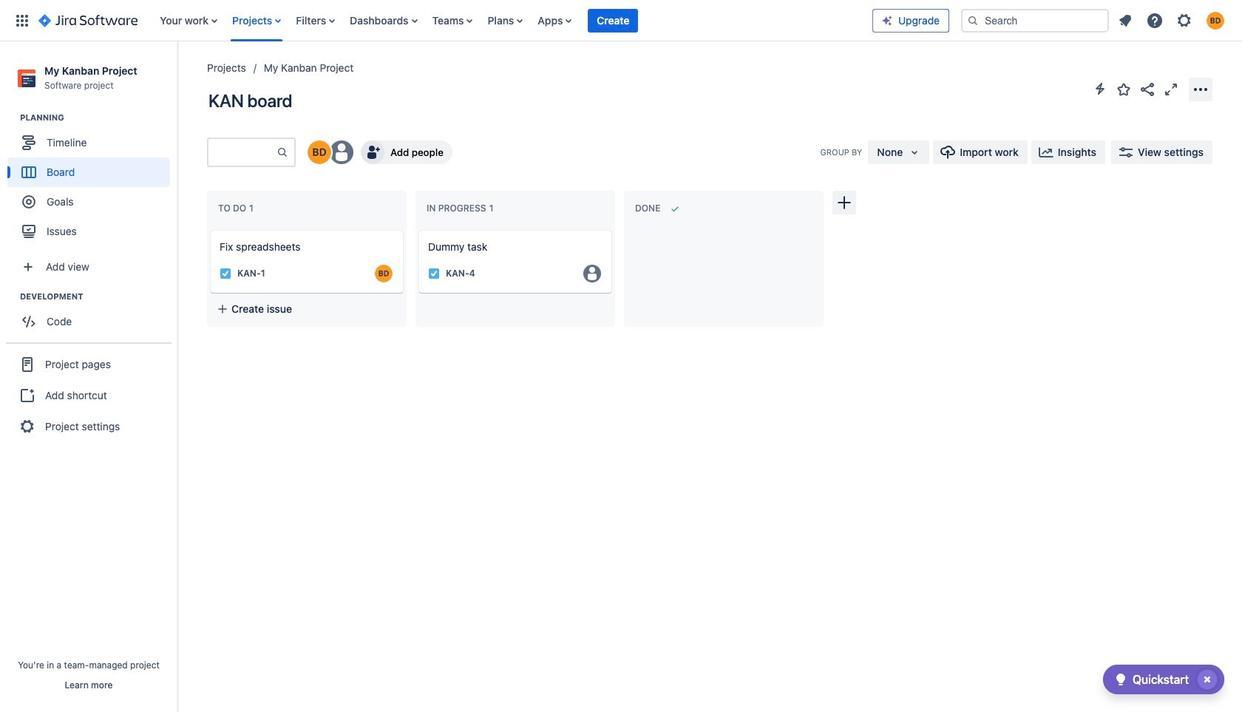 Task type: vqa. For each thing, say whether or not it's contained in the screenshot.
Task icon to the bottom
no



Task type: locate. For each thing, give the bounding box(es) containing it.
2 create issue image from the left
[[409, 220, 427, 238]]

create issue image
[[200, 220, 218, 238], [409, 220, 427, 238]]

list
[[153, 0, 873, 41], [1113, 7, 1234, 34]]

banner
[[0, 0, 1243, 41]]

planning image
[[2, 109, 20, 127]]

1 task image from the left
[[220, 268, 232, 280]]

automations menu button icon image
[[1092, 80, 1110, 98]]

star kan board image
[[1116, 80, 1133, 98]]

task image down in progress element
[[428, 268, 440, 280]]

2 heading from the top
[[20, 291, 177, 303]]

goal image
[[22, 195, 36, 209]]

1 horizontal spatial list
[[1113, 7, 1234, 34]]

search image
[[968, 14, 979, 26]]

heading for group corresponding to the planning 'image'
[[20, 112, 177, 124]]

notifications image
[[1117, 11, 1135, 29]]

view settings image
[[1118, 144, 1135, 161]]

enter full screen image
[[1163, 80, 1181, 98]]

0 horizontal spatial task image
[[220, 268, 232, 280]]

0 horizontal spatial create issue image
[[200, 220, 218, 238]]

your profile and settings image
[[1207, 11, 1225, 29]]

2 task image from the left
[[428, 268, 440, 280]]

1 horizontal spatial task image
[[428, 268, 440, 280]]

1 create issue image from the left
[[200, 220, 218, 238]]

sidebar element
[[0, 41, 178, 712]]

list item
[[588, 0, 639, 41]]

1 vertical spatial heading
[[20, 291, 177, 303]]

1 horizontal spatial create issue image
[[409, 220, 427, 238]]

1 vertical spatial group
[[7, 291, 177, 341]]

None search field
[[962, 9, 1110, 32]]

sidebar navigation image
[[161, 59, 194, 89]]

1 heading from the top
[[20, 112, 177, 124]]

create issue image down to do element
[[200, 220, 218, 238]]

task image for to do element
[[220, 268, 232, 280]]

group
[[7, 112, 177, 251], [7, 291, 177, 341], [6, 343, 172, 448]]

group for development icon
[[7, 291, 177, 341]]

task image down to do element
[[220, 268, 232, 280]]

0 vertical spatial group
[[7, 112, 177, 251]]

heading
[[20, 112, 177, 124], [20, 291, 177, 303]]

create issue image down in progress element
[[409, 220, 427, 238]]

check image
[[1112, 671, 1130, 689]]

task image
[[220, 268, 232, 280], [428, 268, 440, 280]]

jira software image
[[38, 11, 138, 29], [38, 11, 138, 29]]

0 vertical spatial heading
[[20, 112, 177, 124]]



Task type: describe. For each thing, give the bounding box(es) containing it.
development image
[[2, 288, 20, 306]]

add people image
[[364, 144, 382, 161]]

primary element
[[9, 0, 873, 41]]

create issue image for in progress element
[[409, 220, 427, 238]]

help image
[[1147, 11, 1164, 29]]

in progress element
[[427, 203, 497, 214]]

more actions image
[[1192, 80, 1210, 98]]

Search field
[[962, 9, 1110, 32]]

task image for in progress element
[[428, 268, 440, 280]]

dismiss quickstart image
[[1196, 668, 1220, 692]]

to do element
[[218, 203, 257, 214]]

create issue image for to do element
[[200, 220, 218, 238]]

create column image
[[836, 194, 854, 212]]

appswitcher icon image
[[13, 11, 31, 29]]

heading for development icon's group
[[20, 291, 177, 303]]

group for the planning 'image'
[[7, 112, 177, 251]]

settings image
[[1176, 11, 1194, 29]]

0 horizontal spatial list
[[153, 0, 873, 41]]

2 vertical spatial group
[[6, 343, 172, 448]]

Search this board text field
[[209, 139, 277, 166]]

import image
[[940, 144, 957, 161]]



